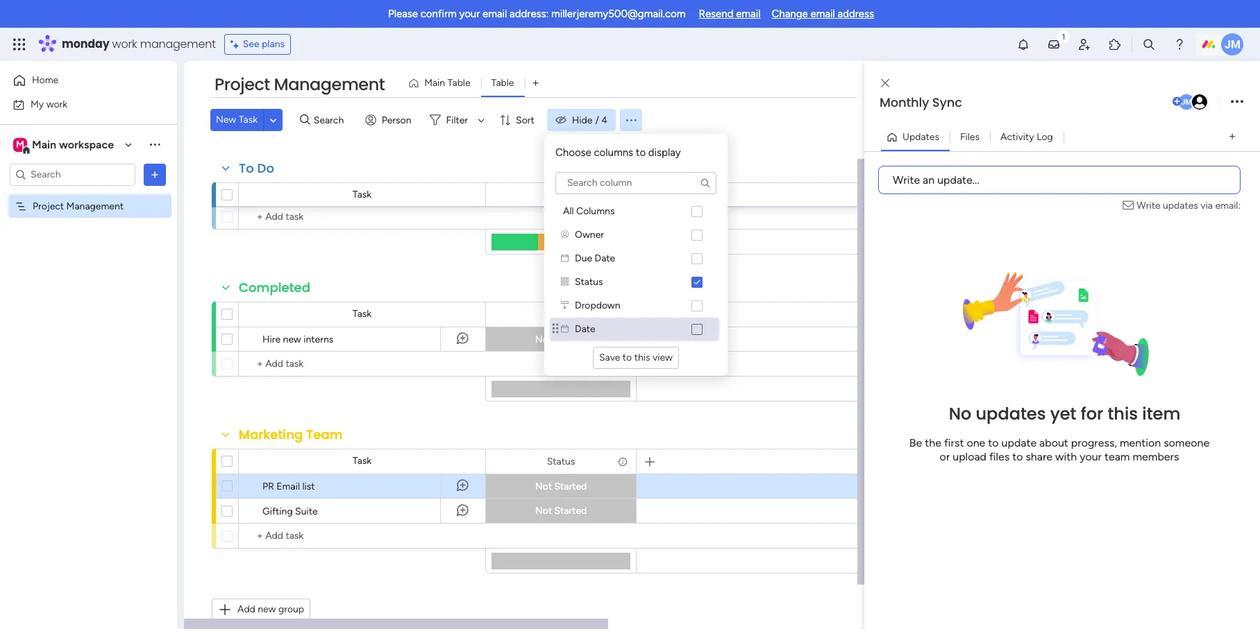 Task type: locate. For each thing, give the bounding box(es) containing it.
add new group button
[[212, 599, 311, 622]]

1 started from the top
[[555, 334, 587, 346]]

status field for team
[[544, 455, 579, 470]]

new right add
[[258, 604, 276, 616]]

2 vertical spatial not started
[[535, 506, 587, 517]]

for
[[1081, 403, 1104, 426]]

0 horizontal spatial main
[[32, 138, 56, 151]]

the
[[925, 437, 942, 450]]

updates
[[1163, 200, 1199, 212], [976, 403, 1046, 426]]

1 not from the top
[[535, 334, 552, 346]]

+ add task text field down the suite
[[246, 529, 436, 545]]

1 vertical spatial + add task text field
[[246, 529, 436, 545]]

not
[[535, 334, 552, 346], [535, 481, 552, 493], [535, 506, 552, 517]]

2 vertical spatial status field
[[544, 455, 579, 470]]

email right "resend"
[[736, 8, 761, 20]]

3 started from the top
[[555, 506, 587, 517]]

close image
[[881, 78, 890, 89]]

1 vertical spatial main
[[32, 138, 56, 151]]

email:
[[1216, 200, 1241, 212]]

updates for write
[[1163, 200, 1199, 212]]

0 vertical spatial work
[[112, 36, 137, 52]]

0 vertical spatial project
[[215, 73, 270, 96]]

1 horizontal spatial main
[[424, 77, 445, 89]]

started
[[555, 334, 587, 346], [555, 481, 587, 493], [555, 506, 587, 517]]

owner
[[575, 229, 604, 241]]

column information image down choose columns to display
[[617, 189, 629, 200]]

this right for
[[1108, 403, 1138, 426]]

hide
[[572, 114, 593, 126]]

1 vertical spatial work
[[46, 98, 67, 110]]

2 table from the left
[[491, 77, 514, 89]]

email left address:
[[483, 8, 507, 20]]

pr
[[263, 481, 274, 493]]

0 horizontal spatial management
[[66, 200, 124, 212]]

be the first one to update about progress, mention someone or upload files to share with your team members
[[910, 437, 1210, 464]]

item
[[1143, 403, 1181, 426]]

2 v2 calendar view small outline image from the top
[[561, 326, 569, 333]]

help image
[[1173, 38, 1187, 51]]

Status field
[[544, 187, 579, 202], [544, 307, 579, 323], [544, 455, 579, 470]]

main table button
[[403, 72, 481, 94]]

0 vertical spatial project management
[[215, 73, 385, 96]]

project management up v2 search icon
[[215, 73, 385, 96]]

0 vertical spatial column information image
[[617, 189, 629, 200]]

0 horizontal spatial this
[[635, 352, 651, 364]]

members
[[1133, 451, 1180, 464]]

hide / 4
[[572, 114, 608, 126]]

new inside button
[[258, 604, 276, 616]]

choose
[[556, 147, 592, 159]]

your down progress,
[[1080, 451, 1102, 464]]

option
[[0, 194, 177, 197]]

1 horizontal spatial work
[[112, 36, 137, 52]]

1 vertical spatial new
[[258, 604, 276, 616]]

0 vertical spatial started
[[555, 334, 587, 346]]

main up filter popup button
[[424, 77, 445, 89]]

status up drag anchor 3 image
[[547, 309, 575, 321]]

task
[[239, 114, 258, 126], [353, 189, 372, 201], [353, 308, 372, 320], [353, 456, 372, 467]]

1 email from the left
[[483, 8, 507, 20]]

0 vertical spatial main
[[424, 77, 445, 89]]

add view image
[[1230, 132, 1236, 142]]

1 horizontal spatial email
[[736, 8, 761, 20]]

management
[[140, 36, 216, 52]]

table button
[[481, 72, 525, 94]]

To Do field
[[235, 160, 278, 178]]

2 column information image from the top
[[617, 309, 629, 321]]

0 vertical spatial + add task text field
[[246, 356, 436, 373]]

1 table from the left
[[448, 77, 471, 89]]

someone
[[1164, 437, 1210, 450]]

group
[[278, 604, 304, 616]]

2 status field from the top
[[544, 307, 579, 323]]

not started for list
[[535, 481, 587, 493]]

see plans
[[243, 38, 285, 50]]

1 horizontal spatial your
[[1080, 451, 1102, 464]]

1 horizontal spatial updates
[[1163, 200, 1199, 212]]

be
[[910, 437, 923, 450]]

table left add view image at the left top of page
[[491, 77, 514, 89]]

write left an on the right of page
[[893, 173, 920, 186]]

0 horizontal spatial updates
[[976, 403, 1046, 426]]

due date
[[575, 252, 616, 264]]

options image
[[148, 168, 162, 182]]

not for list
[[535, 481, 552, 493]]

updates for no
[[976, 403, 1046, 426]]

1 + add task text field from the top
[[246, 356, 436, 373]]

drag anchor 3 image
[[553, 322, 559, 337]]

1 horizontal spatial new
[[283, 334, 301, 346]]

1 column information image from the top
[[617, 189, 629, 200]]

to up files
[[989, 437, 999, 450]]

add new group
[[238, 604, 304, 616]]

task inside button
[[239, 114, 258, 126]]

column information image
[[617, 189, 629, 200], [617, 309, 629, 321]]

0 vertical spatial status field
[[544, 187, 579, 202]]

main workspace
[[32, 138, 114, 151]]

3 not from the top
[[535, 506, 552, 517]]

1 horizontal spatial this
[[1108, 403, 1138, 426]]

save to this view button
[[593, 347, 679, 369]]

write left via
[[1137, 200, 1161, 212]]

first
[[945, 437, 964, 450]]

1 horizontal spatial write
[[1137, 200, 1161, 212]]

1 horizontal spatial project
[[215, 73, 270, 96]]

sync
[[933, 94, 963, 111]]

1 vertical spatial project
[[33, 200, 64, 212]]

table
[[448, 77, 471, 89], [491, 77, 514, 89]]

Project Management field
[[211, 73, 388, 97]]

v2 calendar view small outline image
[[561, 255, 569, 263], [561, 326, 569, 333]]

3 status field from the top
[[544, 455, 579, 470]]

table inside table button
[[491, 77, 514, 89]]

Search field
[[310, 110, 352, 130]]

2 not started from the top
[[535, 481, 587, 493]]

0 vertical spatial v2 calendar view small outline image
[[561, 255, 569, 263]]

Monthly Sync field
[[877, 94, 1170, 112]]

email right change
[[811, 8, 835, 20]]

0 horizontal spatial write
[[893, 173, 920, 186]]

main inside button
[[424, 77, 445, 89]]

1 status field from the top
[[544, 187, 579, 202]]

work inside my work button
[[46, 98, 67, 110]]

your right confirm
[[459, 8, 480, 20]]

apps image
[[1109, 38, 1122, 51]]

address
[[838, 8, 874, 20]]

main right "workspace" icon
[[32, 138, 56, 151]]

+ Add task text field
[[246, 356, 436, 373], [246, 529, 436, 545]]

0 vertical spatial this
[[635, 352, 651, 364]]

status field down v2 status outline icon
[[544, 307, 579, 323]]

main inside "workspace selection" element
[[32, 138, 56, 151]]

+ add task text field down interns
[[246, 356, 436, 373]]

gifting
[[263, 506, 293, 518]]

1 horizontal spatial project management
[[215, 73, 385, 96]]

1 vertical spatial status field
[[544, 307, 579, 323]]

Completed field
[[235, 279, 314, 297]]

updates
[[903, 131, 940, 143]]

1 vertical spatial management
[[66, 200, 124, 212]]

your
[[459, 8, 480, 20], [1080, 451, 1102, 464]]

workspace selection element
[[13, 136, 116, 155]]

files
[[961, 131, 980, 143]]

sort button
[[494, 109, 543, 131]]

0 horizontal spatial work
[[46, 98, 67, 110]]

1 vertical spatial not started
[[535, 481, 587, 493]]

not started for interns
[[535, 334, 587, 346]]

column information image for to do
[[617, 189, 629, 200]]

your inside the be the first one to update about progress, mention someone or upload files to share with your team members
[[1080, 451, 1102, 464]]

date right due
[[595, 252, 616, 264]]

monday work management
[[62, 36, 216, 52]]

write for write an update...
[[893, 173, 920, 186]]

main for main table
[[424, 77, 445, 89]]

hire new interns
[[263, 334, 334, 346]]

small dropdown column outline image
[[561, 302, 569, 310]]

project
[[215, 73, 270, 96], [33, 200, 64, 212]]

files button
[[950, 126, 991, 148]]

not for interns
[[535, 334, 552, 346]]

due
[[575, 252, 593, 264]]

management down search in workspace field
[[66, 200, 124, 212]]

1 vertical spatial not
[[535, 481, 552, 493]]

project management inside list box
[[33, 200, 124, 212]]

1 vertical spatial updates
[[976, 403, 1046, 426]]

1 vertical spatial started
[[555, 481, 587, 493]]

workspace image
[[13, 137, 27, 152]]

this left view
[[635, 352, 651, 364]]

0 vertical spatial management
[[274, 73, 385, 96]]

see plans button
[[224, 34, 291, 55]]

status left column information icon
[[547, 456, 575, 468]]

management up search field
[[274, 73, 385, 96]]

2 vertical spatial started
[[555, 506, 587, 517]]

column information image up save
[[617, 309, 629, 321]]

do
[[257, 160, 274, 177]]

status field up all
[[544, 187, 579, 202]]

0 vertical spatial date
[[595, 252, 616, 264]]

choose columns to display
[[556, 147, 681, 159]]

please
[[388, 8, 418, 20]]

0 vertical spatial new
[[283, 334, 301, 346]]

2 started from the top
[[555, 481, 587, 493]]

None search field
[[545, 172, 728, 194]]

columns
[[577, 205, 615, 217]]

invite members image
[[1078, 38, 1092, 51]]

0 horizontal spatial email
[[483, 8, 507, 20]]

resend email link
[[699, 8, 761, 20]]

1 vertical spatial column information image
[[617, 309, 629, 321]]

0 horizontal spatial your
[[459, 8, 480, 20]]

project up the new task
[[215, 73, 270, 96]]

work right monday
[[112, 36, 137, 52]]

suite
[[295, 506, 318, 518]]

write
[[893, 173, 920, 186], [1137, 200, 1161, 212]]

1 not started from the top
[[535, 334, 587, 346]]

0 horizontal spatial new
[[258, 604, 276, 616]]

1 vertical spatial your
[[1080, 451, 1102, 464]]

date down dropdown
[[575, 323, 596, 335]]

not started
[[535, 334, 587, 346], [535, 481, 587, 493], [535, 506, 587, 517]]

gifting suite
[[263, 506, 318, 518]]

1 vertical spatial v2 calendar view small outline image
[[561, 326, 569, 333]]

updates up update
[[976, 403, 1046, 426]]

to left display
[[636, 147, 646, 159]]

update...
[[938, 173, 980, 186]]

1 vertical spatial project management
[[33, 200, 124, 212]]

write inside button
[[893, 173, 920, 186]]

work right my
[[46, 98, 67, 110]]

project management
[[215, 73, 385, 96], [33, 200, 124, 212]]

2 horizontal spatial email
[[811, 8, 835, 20]]

new right hire
[[283, 334, 301, 346]]

date
[[595, 252, 616, 264], [575, 323, 596, 335]]

2 not from the top
[[535, 481, 552, 493]]

status up all
[[547, 189, 575, 200]]

terryturtle85@gmail.com image
[[1191, 93, 1209, 111]]

0 vertical spatial not
[[535, 334, 552, 346]]

activity log button
[[991, 126, 1064, 148]]

project down search in workspace field
[[33, 200, 64, 212]]

or
[[940, 451, 950, 464]]

0 horizontal spatial table
[[448, 77, 471, 89]]

2 vertical spatial not
[[535, 506, 552, 517]]

to right save
[[623, 352, 632, 364]]

please confirm your email address: millerjeremy500@gmail.com
[[388, 8, 686, 20]]

table up filter
[[448, 77, 471, 89]]

table inside main table button
[[448, 77, 471, 89]]

0 horizontal spatial project
[[33, 200, 64, 212]]

progress,
[[1072, 437, 1118, 450]]

1 vertical spatial write
[[1137, 200, 1161, 212]]

main for main workspace
[[32, 138, 56, 151]]

0 vertical spatial not started
[[535, 334, 587, 346]]

0 horizontal spatial project management
[[33, 200, 124, 212]]

team
[[306, 426, 343, 444]]

status for completed
[[547, 309, 575, 321]]

updates left via
[[1163, 200, 1199, 212]]

work for monday
[[112, 36, 137, 52]]

v2 calendar view small outline image right drag anchor 3 image
[[561, 326, 569, 333]]

0 vertical spatial write
[[893, 173, 920, 186]]

person
[[382, 114, 412, 126]]

3 email from the left
[[811, 8, 835, 20]]

project inside field
[[215, 73, 270, 96]]

status field left column information icon
[[544, 455, 579, 470]]

1 horizontal spatial management
[[274, 73, 385, 96]]

project management down search in workspace field
[[33, 200, 124, 212]]

0 vertical spatial updates
[[1163, 200, 1199, 212]]

1 horizontal spatial table
[[491, 77, 514, 89]]

management inside field
[[274, 73, 385, 96]]

monthly sync
[[880, 94, 963, 111]]

work
[[112, 36, 137, 52], [46, 98, 67, 110]]

search image
[[700, 177, 711, 189]]

1 v2 calendar view small outline image from the top
[[561, 255, 569, 263]]

workspace options image
[[148, 138, 162, 152]]

v2 calendar view small outline image left due
[[561, 255, 569, 263]]

2 email from the left
[[736, 8, 761, 20]]

all columns
[[563, 205, 615, 217]]

jeremy miller image
[[1178, 93, 1196, 111]]

v2 search image
[[300, 112, 310, 128]]



Task type: vqa. For each thing, say whether or not it's contained in the screenshot.
see plans image
no



Task type: describe. For each thing, give the bounding box(es) containing it.
millerjeremy500@gmail.com
[[552, 8, 686, 20]]

write updates via email:
[[1137, 200, 1241, 212]]

home button
[[8, 69, 149, 92]]

save
[[599, 352, 621, 364]]

confirm
[[421, 8, 457, 20]]

new for add
[[258, 604, 276, 616]]

new for hire
[[283, 334, 301, 346]]

project management list box
[[0, 192, 177, 406]]

log
[[1037, 131, 1054, 143]]

project inside list box
[[33, 200, 64, 212]]

m
[[16, 139, 24, 150]]

v2 calendar view small outline image for date
[[561, 326, 569, 333]]

filter button
[[424, 109, 490, 131]]

share
[[1026, 451, 1053, 464]]

yet
[[1051, 403, 1077, 426]]

save to this view
[[599, 352, 673, 364]]

/
[[596, 114, 599, 126]]

my work button
[[8, 93, 149, 116]]

angle down image
[[270, 115, 277, 125]]

add
[[238, 604, 255, 616]]

task for completed
[[353, 308, 372, 320]]

project management inside field
[[215, 73, 385, 96]]

column information image
[[617, 457, 629, 468]]

email for change email address
[[811, 8, 835, 20]]

Marketing Team field
[[235, 426, 346, 445]]

jeremy miller image
[[1222, 33, 1244, 56]]

notifications image
[[1017, 38, 1031, 51]]

columns
[[594, 147, 634, 159]]

updates button
[[881, 126, 950, 148]]

this inside button
[[635, 352, 651, 364]]

started for list
[[555, 481, 587, 493]]

0 vertical spatial your
[[459, 8, 480, 20]]

change email address link
[[772, 8, 874, 20]]

mention
[[1120, 437, 1161, 450]]

team
[[1105, 451, 1130, 464]]

v2 status outline image
[[561, 279, 569, 286]]

dapulse person column image
[[561, 231, 569, 239]]

Search in workspace field
[[29, 167, 116, 183]]

work for my
[[46, 98, 67, 110]]

no
[[949, 403, 972, 426]]

write an update... button
[[879, 166, 1241, 194]]

all
[[563, 205, 574, 217]]

home
[[32, 74, 58, 86]]

write an update...
[[893, 173, 980, 186]]

workspace
[[59, 138, 114, 151]]

resend email
[[699, 8, 761, 20]]

about
[[1040, 437, 1069, 450]]

1 image
[[1058, 28, 1070, 44]]

envelope o image
[[1123, 198, 1137, 213]]

status field for do
[[544, 187, 579, 202]]

via
[[1201, 200, 1213, 212]]

1 vertical spatial this
[[1108, 403, 1138, 426]]

main table
[[424, 77, 471, 89]]

write for write updates via email:
[[1137, 200, 1161, 212]]

change email address
[[772, 8, 874, 20]]

upload
[[953, 451, 987, 464]]

add view image
[[533, 78, 539, 89]]

marketing
[[239, 426, 303, 444]]

completed
[[239, 279, 311, 297]]

to
[[239, 160, 254, 177]]

pr email list
[[263, 481, 315, 493]]

view
[[653, 352, 673, 364]]

status for to do
[[547, 189, 575, 200]]

status for marketing team
[[547, 456, 575, 468]]

list
[[302, 481, 315, 493]]

column information image for completed
[[617, 309, 629, 321]]

person button
[[360, 109, 420, 131]]

email for resend email
[[736, 8, 761, 20]]

management inside list box
[[66, 200, 124, 212]]

to down update
[[1013, 451, 1023, 464]]

v2 calendar view small outline image for due date
[[561, 255, 569, 263]]

activity log
[[1001, 131, 1054, 143]]

select product image
[[13, 38, 26, 51]]

options image
[[1231, 93, 1244, 111]]

task for marketing team
[[353, 456, 372, 467]]

monday
[[62, 36, 109, 52]]

4
[[602, 114, 608, 126]]

to inside button
[[623, 352, 632, 364]]

address:
[[510, 8, 549, 20]]

dropdown
[[575, 300, 621, 312]]

search everything image
[[1143, 38, 1156, 51]]

see
[[243, 38, 260, 50]]

no updates yet for this item
[[949, 403, 1181, 426]]

interns
[[304, 334, 334, 346]]

my
[[31, 98, 44, 110]]

started for interns
[[555, 334, 587, 346]]

sort
[[516, 114, 535, 126]]

+ Add task text field
[[246, 209, 436, 226]]

Search column search field
[[556, 172, 717, 194]]

arrow down image
[[473, 112, 490, 128]]

task for to do
[[353, 189, 372, 201]]

3 not started from the top
[[535, 506, 587, 517]]

2 + add task text field from the top
[[246, 529, 436, 545]]

new task
[[216, 114, 258, 126]]

update
[[1002, 437, 1037, 450]]

email
[[277, 481, 300, 493]]

1 vertical spatial date
[[575, 323, 596, 335]]

one
[[967, 437, 986, 450]]

status right v2 status outline icon
[[575, 276, 603, 288]]

new task button
[[210, 109, 263, 131]]

plans
[[262, 38, 285, 50]]

an
[[923, 173, 935, 186]]

my work
[[31, 98, 67, 110]]

filter
[[446, 114, 468, 126]]

with
[[1056, 451, 1077, 464]]

monthly
[[880, 94, 930, 111]]

menu image
[[624, 113, 638, 127]]

activity
[[1001, 131, 1035, 143]]

marketing team
[[239, 426, 343, 444]]

inbox image
[[1047, 38, 1061, 51]]

dapulse addbtn image
[[1173, 97, 1182, 106]]

new
[[216, 114, 236, 126]]

dapulse drag 2 image
[[867, 330, 871, 346]]

display
[[649, 147, 681, 159]]

hire
[[263, 334, 281, 346]]



